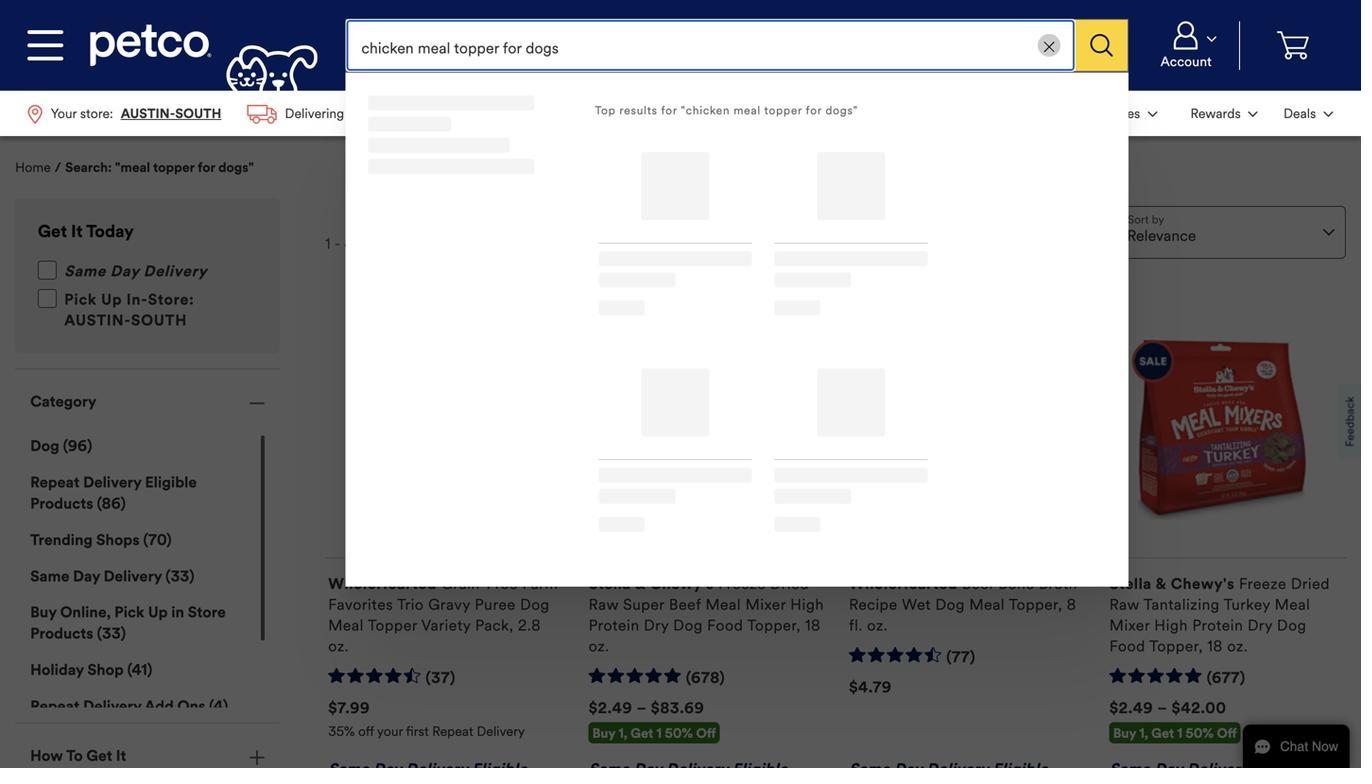 Task type: describe. For each thing, give the bounding box(es) containing it.
trending shops ( 70 )
[[30, 531, 172, 550]]

2 list from the left
[[1078, 91, 1346, 136]]

trending categories
[[368, 104, 514, 118]]

1 horizontal spatial dogs"
[[826, 104, 858, 118]]

) right shops
[[167, 531, 172, 550]]

) up add
[[147, 661, 152, 680]]

products inside 'repeat delivery eligible products'
[[30, 494, 93, 513]]

carat down icon 13 image inside popup button
[[1148, 112, 1157, 117]]

48
[[344, 235, 363, 254]]

south
[[131, 311, 187, 330]]

search: "meal topper for dogs" link
[[65, 159, 254, 176]]

dog ( 96 )
[[30, 437, 92, 456]]

pick inside buy online, pick up in store products
[[114, 603, 144, 622]]

today
[[86, 221, 134, 242]]

meal
[[734, 104, 761, 118]]

top results for "chicken meal topper for dogs"
[[595, 104, 858, 118]]

home link
[[15, 159, 51, 176]]

it
[[71, 221, 83, 242]]

category button
[[15, 370, 280, 434]]

1
[[325, 235, 331, 254]]

repeat for repeat delivery add ons ( 4 )
[[30, 697, 80, 716]]

( 33 )
[[93, 625, 126, 643]]

day for same day delivery ( 33 )
[[73, 567, 100, 586]]

day for same day delivery
[[110, 262, 139, 281]]

pick up in-store: austin-south
[[64, 290, 194, 330]]

top deals link
[[368, 127, 441, 146]]

repeat delivery eligible products
[[30, 473, 197, 513]]

up inside pick up in-store: austin-south
[[101, 290, 122, 309]]

products inside buy online, pick up in store products
[[30, 625, 93, 643]]

ons
[[177, 697, 206, 716]]

2 horizontal spatial for
[[806, 104, 822, 118]]

4
[[214, 697, 223, 716]]

repeat delivery add ons ( 4 )
[[30, 697, 228, 716]]

buy
[[30, 603, 57, 622]]

holiday shop ( 41 )
[[30, 661, 152, 680]]

1 horizontal spatial 33
[[171, 567, 189, 586]]

categories
[[436, 104, 514, 118]]

( right shops
[[143, 531, 148, 550]]

"meal
[[115, 159, 150, 176]]

delivery up store:
[[143, 262, 207, 281]]

dog for dog ( 96 )
[[30, 437, 59, 456]]

store
[[188, 603, 226, 622]]

search:
[[65, 159, 112, 176]]

) down category
[[87, 437, 92, 456]]

0 horizontal spatial for
[[198, 159, 215, 176]]

dog food
[[368, 157, 440, 176]]

home / search: "meal topper for dogs"
[[15, 159, 254, 176]]

top deals
[[368, 127, 441, 146]]

same day delivery ( 33 )
[[30, 567, 194, 586]]

( down 70
[[165, 567, 171, 586]]

search image
[[1091, 34, 1113, 57]]

"chicken
[[681, 104, 730, 118]]

austin-
[[64, 311, 131, 330]]

plus icon 2 button
[[15, 724, 280, 769]]

in
[[171, 603, 184, 622]]

buy online, pick up in store products
[[30, 603, 226, 643]]

delivery down shops
[[104, 567, 162, 586]]



Task type: vqa. For each thing, say whether or not it's contained in the screenshot.
Days to Ship
no



Task type: locate. For each thing, give the bounding box(es) containing it.
0 horizontal spatial topper
[[153, 159, 194, 176]]

1 vertical spatial top
[[368, 127, 395, 146]]

trending up the top deals link
[[368, 104, 432, 118]]

0 horizontal spatial day
[[73, 567, 100, 586]]

same for same day delivery ( 33 )
[[30, 567, 69, 586]]

1 - 48
[[325, 235, 363, 254]]

1 horizontal spatial trending
[[368, 104, 432, 118]]

holiday
[[30, 661, 84, 680]]

0 vertical spatial dog
[[368, 157, 399, 176]]

for right results
[[661, 104, 677, 118]]

1 vertical spatial same
[[30, 567, 69, 586]]

0 vertical spatial topper
[[764, 104, 802, 118]]

33 down online,
[[102, 625, 121, 643]]

dog left 96
[[30, 437, 59, 456]]

( 86 )
[[93, 494, 126, 513]]

repeat down holiday
[[30, 697, 80, 716]]

( right 'shop'
[[127, 661, 132, 680]]

top up dog food link
[[368, 127, 395, 146]]

0 horizontal spatial up
[[101, 290, 122, 309]]

day up online,
[[73, 567, 100, 586]]

2 products from the top
[[30, 625, 93, 643]]

0 vertical spatial top
[[595, 104, 616, 118]]

delivery down 'shop'
[[83, 697, 141, 716]]

33
[[171, 567, 189, 586], [102, 625, 121, 643]]

results
[[620, 104, 658, 118]]

0 horizontal spatial pick
[[64, 290, 97, 309]]

store:
[[148, 290, 194, 309]]

0 vertical spatial pick
[[64, 290, 97, 309]]

carat down icon 13 button
[[1141, 21, 1232, 70], [1172, 93, 1269, 134], [1273, 93, 1344, 134]]

0 vertical spatial trending
[[368, 104, 432, 118]]

dog
[[368, 157, 399, 176], [30, 437, 59, 456]]

get
[[38, 221, 67, 242]]

plus icon 2 image
[[250, 750, 265, 766]]

up left the "in"
[[148, 603, 168, 622]]

1 horizontal spatial top
[[595, 104, 616, 118]]

topper right meal on the top
[[764, 104, 802, 118]]

trending left shops
[[30, 531, 93, 550]]

1 horizontal spatial pick
[[114, 603, 144, 622]]

0 horizontal spatial list
[[15, 91, 422, 137]]

top left results
[[595, 104, 616, 118]]

1 horizontal spatial up
[[148, 603, 168, 622]]

pick up austin-
[[64, 290, 97, 309]]

delivery
[[143, 262, 207, 281], [83, 473, 141, 492], [104, 567, 162, 586], [83, 697, 141, 716]]

0 horizontal spatial 33
[[102, 625, 121, 643]]

( down category
[[63, 437, 68, 456]]

/
[[55, 159, 61, 176]]

trending for trending categories
[[368, 104, 432, 118]]

70
[[148, 531, 167, 550]]

home
[[15, 159, 51, 176]]

trending for trending shops ( 70 )
[[30, 531, 93, 550]]

products left 86
[[30, 494, 93, 513]]

dog food link
[[368, 157, 440, 176]]

0 horizontal spatial trending
[[30, 531, 93, 550]]

repeat down dog ( 96 )
[[30, 473, 80, 492]]

( up "trending shops ( 70 )"
[[97, 494, 102, 513]]

eligible
[[145, 473, 197, 492]]

up inside buy online, pick up in store products
[[148, 603, 168, 622]]

pick
[[64, 290, 97, 309], [114, 603, 144, 622]]

day up in-
[[110, 262, 139, 281]]

list
[[15, 91, 422, 137], [1078, 91, 1346, 136]]

repeat
[[30, 473, 80, 492], [30, 697, 80, 716]]

pick up ( 33 )
[[114, 603, 144, 622]]

repeat for repeat delivery eligible products
[[30, 473, 80, 492]]

0 vertical spatial up
[[101, 290, 122, 309]]

1 repeat from the top
[[30, 473, 80, 492]]

1 vertical spatial trending
[[30, 531, 93, 550]]

1 horizontal spatial list
[[1078, 91, 1346, 136]]

for right meal on the top
[[806, 104, 822, 118]]

top
[[595, 104, 616, 118], [368, 127, 395, 146]]

up
[[101, 290, 122, 309], [148, 603, 168, 622]]

food
[[403, 157, 440, 176]]

0 vertical spatial same
[[64, 262, 106, 281]]

dog for dog food
[[368, 157, 399, 176]]

repeat inside 'repeat delivery eligible products'
[[30, 473, 80, 492]]

delivery inside 'repeat delivery eligible products'
[[83, 473, 141, 492]]

top for top results for "chicken meal topper for dogs"
[[595, 104, 616, 118]]

topper
[[764, 104, 802, 118], [153, 159, 194, 176]]

1 horizontal spatial for
[[661, 104, 677, 118]]

carat down icon 13 button
[[1080, 93, 1168, 134]]

(
[[63, 437, 68, 456], [97, 494, 102, 513], [143, 531, 148, 550], [165, 567, 171, 586], [97, 625, 102, 643], [127, 661, 132, 680], [209, 697, 214, 716]]

0 vertical spatial 33
[[171, 567, 189, 586]]

96
[[68, 437, 87, 456]]

top for top deals
[[368, 127, 395, 146]]

pick inside pick up in-store: austin-south
[[64, 290, 97, 309]]

1 horizontal spatial day
[[110, 262, 139, 281]]

)
[[87, 437, 92, 456], [121, 494, 126, 513], [167, 531, 172, 550], [189, 567, 194, 586], [121, 625, 126, 643], [147, 661, 152, 680], [223, 697, 228, 716]]

1 vertical spatial dog
[[30, 437, 59, 456]]

86
[[102, 494, 121, 513]]

same
[[64, 262, 106, 281], [30, 567, 69, 586]]

1 vertical spatial up
[[148, 603, 168, 622]]

0 horizontal spatial dog
[[30, 437, 59, 456]]

dogs"
[[826, 104, 858, 118], [218, 159, 254, 176]]

1 vertical spatial topper
[[153, 159, 194, 176]]

dog down top deals
[[368, 157, 399, 176]]

1 vertical spatial pick
[[114, 603, 144, 622]]

products down buy
[[30, 625, 93, 643]]

( down online,
[[97, 625, 102, 643]]

shop
[[87, 661, 124, 680]]

33 up the "in"
[[171, 567, 189, 586]]

1 vertical spatial day
[[73, 567, 100, 586]]

-
[[334, 235, 340, 254]]

1 horizontal spatial dog
[[368, 157, 399, 176]]

trending
[[368, 104, 432, 118], [30, 531, 93, 550]]

( right the ons
[[209, 697, 214, 716]]

online,
[[60, 603, 111, 622]]

1 vertical spatial dogs"
[[218, 159, 254, 176]]

Search search field
[[345, 19, 1076, 72]]

0 vertical spatial dogs"
[[826, 104, 858, 118]]

) right the ons
[[223, 697, 228, 716]]

same up buy
[[30, 567, 69, 586]]

down arrow icon 2 image
[[1323, 229, 1335, 236]]

up up austin-
[[101, 290, 122, 309]]

0 vertical spatial repeat
[[30, 473, 80, 492]]

clear search field text image
[[1044, 42, 1055, 52]]

same day delivery
[[64, 262, 207, 281]]

1 products from the top
[[30, 494, 93, 513]]

) up 'shop'
[[121, 625, 126, 643]]

in-
[[126, 290, 148, 309]]

1 list from the left
[[15, 91, 422, 137]]

delivery up 86
[[83, 473, 141, 492]]

same for same day delivery
[[64, 262, 106, 281]]

) up shops
[[121, 494, 126, 513]]

products
[[30, 494, 93, 513], [30, 625, 93, 643]]

41
[[132, 661, 147, 680]]

get it today
[[38, 221, 134, 242]]

0 horizontal spatial top
[[368, 127, 395, 146]]

1 vertical spatial 33
[[102, 625, 121, 643]]

topper right the "meal
[[153, 159, 194, 176]]

category
[[30, 392, 96, 411]]

close icon 13 button
[[1038, 34, 1061, 57]]

shops
[[96, 531, 140, 550]]

1 vertical spatial products
[[30, 625, 93, 643]]

) up store
[[189, 567, 194, 586]]

day
[[110, 262, 139, 281], [73, 567, 100, 586]]

0 horizontal spatial dogs"
[[218, 159, 254, 176]]

0 vertical spatial day
[[110, 262, 139, 281]]

0 vertical spatial products
[[30, 494, 93, 513]]

2 repeat from the top
[[30, 697, 80, 716]]

1 horizontal spatial topper
[[764, 104, 802, 118]]

add
[[145, 697, 174, 716]]

for right the "meal
[[198, 159, 215, 176]]

deals
[[399, 127, 441, 146]]

1 vertical spatial repeat
[[30, 697, 80, 716]]

carat down icon 13 image
[[1207, 36, 1217, 42], [1148, 112, 1157, 117], [1249, 112, 1258, 117], [1324, 112, 1333, 117]]

for
[[661, 104, 677, 118], [806, 104, 822, 118], [198, 159, 215, 176]]

same down get it today
[[64, 262, 106, 281]]



